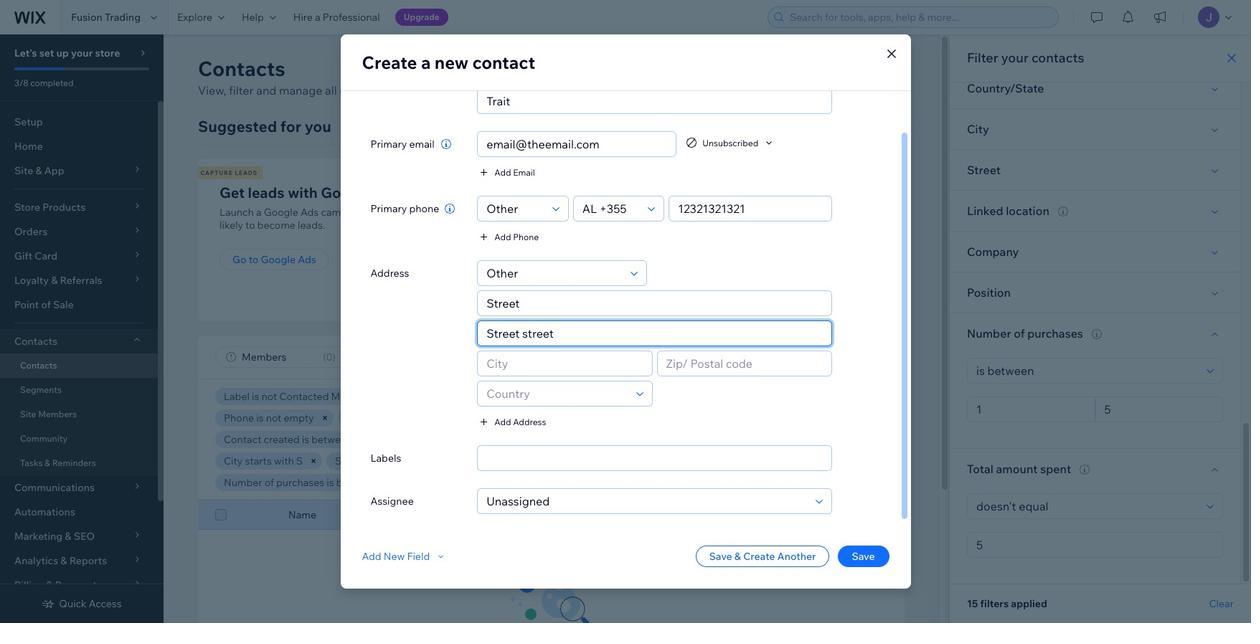 Task type: vqa. For each thing, say whether or not it's contained in the screenshot.
Manage View
no



Task type: describe. For each thing, give the bounding box(es) containing it.
0 vertical spatial contact
[[473, 52, 535, 73]]

(
[[323, 351, 326, 364]]

a inside get leads with google ads launch a google ads campaign to target people likely to become leads.
[[256, 206, 262, 219]]

jacob
[[582, 412, 611, 425]]

site members link
[[0, 403, 158, 427]]

customers
[[408, 83, 465, 98]]

empty for street is not empty
[[394, 455, 424, 468]]

import
[[636, 253, 668, 266]]

address inside button
[[513, 417, 546, 427]]

segments
[[20, 385, 62, 395]]

people
[[412, 206, 445, 219]]

10,
[[457, 433, 471, 446]]

1 type field from the top
[[482, 197, 548, 221]]

spent for total amount spent is not 5
[[508, 476, 535, 489]]

filter for filter your contacts
[[967, 50, 999, 66]]

go to google ads
[[232, 253, 316, 266]]

all
[[325, 83, 337, 98]]

is right label
[[252, 390, 259, 403]]

view,
[[198, 83, 226, 98]]

city for city
[[967, 122, 989, 136]]

1 vertical spatial ads
[[301, 206, 319, 219]]

grow
[[623, 184, 660, 202]]

15
[[967, 598, 978, 611]]

filter for filter
[[639, 351, 664, 364]]

to inside go to google ads button
[[249, 253, 259, 266]]

get leads with google ads launch a google ads campaign to target people likely to become leads.
[[220, 184, 445, 232]]

with for google
[[288, 184, 318, 202]]

phone for phone is not empty
[[224, 412, 254, 425]]

select an option field for total amount spent
[[972, 494, 1203, 519]]

member status is not a member
[[346, 412, 494, 425]]

launch
[[220, 206, 254, 219]]

subscribed
[[601, 390, 653, 403]]

google inside button
[[261, 253, 296, 266]]

amount for total amount spent
[[996, 462, 1038, 476]]

status for member status is not a member
[[388, 412, 417, 425]]

email subscriber status is never subscribed
[[452, 390, 653, 403]]

name
[[288, 509, 316, 522]]

simon
[[614, 412, 644, 425]]

is down contact created is between dec 22, 2023 and dec 10, 2023
[[366, 455, 374, 468]]

add for add phone
[[495, 231, 511, 242]]

0 horizontal spatial clear button
[[594, 474, 637, 491]]

0
[[326, 351, 333, 364]]

professional
[[323, 11, 380, 24]]

contacts view, filter and manage all of your site's customers and leads. learn more
[[198, 56, 585, 98]]

Code field
[[578, 197, 644, 221]]

is left jacob in the left of the page
[[572, 412, 580, 425]]

number of purchases
[[967, 326, 1083, 341]]

email inside add email button
[[513, 167, 535, 178]]

clear for clear button to the left
[[605, 477, 627, 488]]

more
[[557, 83, 585, 98]]

new
[[435, 52, 469, 73]]

is up starts
[[256, 412, 264, 425]]

City field
[[482, 352, 648, 376]]

days
[[629, 433, 651, 446]]

1 vertical spatial contact
[[224, 433, 261, 446]]

street for street is not empty
[[335, 455, 364, 468]]

contacted
[[279, 390, 329, 403]]

setup link
[[0, 110, 158, 134]]

filter button
[[613, 347, 677, 368]]

add new field
[[362, 550, 430, 563]]

them
[[750, 206, 774, 219]]

phone inside add phone button
[[513, 231, 539, 242]]

0 horizontal spatial address
[[371, 267, 409, 280]]

suggested
[[198, 117, 277, 136]]

home link
[[0, 134, 158, 159]]

1 5 from the left
[[407, 476, 412, 489]]

store
[[95, 47, 120, 60]]

become
[[257, 219, 296, 232]]

a left new
[[421, 52, 431, 73]]

with for s
[[274, 455, 294, 468]]

and down member status is not a member
[[417, 433, 434, 446]]

members
[[38, 409, 77, 420]]

position
[[967, 286, 1011, 300]]

to left target
[[370, 206, 379, 219]]

your inside grow your contact list add contacts by importing them via gmail or a csv file.
[[663, 184, 694, 202]]

to right likely
[[245, 219, 255, 232]]

access
[[89, 598, 122, 611]]

hire a professional
[[293, 11, 380, 24]]

3/8 completed
[[14, 77, 73, 88]]

add for add email
[[495, 167, 511, 178]]

primary email
[[371, 138, 435, 151]]

add email
[[495, 167, 535, 178]]

linked location
[[967, 204, 1050, 218]]

and right 1
[[387, 476, 404, 489]]

0 vertical spatial google
[[321, 184, 371, 202]]

never
[[572, 390, 599, 403]]

0 vertical spatial contacts
[[1032, 50, 1085, 66]]

let's set up your store
[[14, 47, 120, 60]]

is up s
[[302, 433, 309, 446]]

& for create
[[735, 550, 741, 563]]

linked location doesn't equal any of hickory drive
[[456, 455, 688, 468]]

member for member status
[[838, 509, 878, 522]]

is left never
[[563, 390, 570, 403]]

clear for the right clear button
[[1209, 598, 1234, 611]]

2 horizontal spatial address
[[713, 509, 752, 522]]

capture
[[201, 169, 233, 177]]

purchases for number of purchases
[[1028, 326, 1083, 341]]

set
[[39, 47, 54, 60]]

add phone button
[[477, 230, 539, 243]]

Last name field
[[482, 89, 827, 113]]

setup
[[14, 116, 43, 128]]

contacts link
[[0, 354, 158, 378]]

of for point of sale
[[41, 298, 51, 311]]

contacts button
[[0, 329, 158, 354]]

field
[[407, 550, 430, 563]]

quick
[[59, 598, 87, 611]]

explore
[[177, 11, 212, 24]]

total amount spent is not 5
[[445, 476, 570, 489]]

linked for linked location
[[967, 204, 1003, 218]]

number for number of purchases
[[967, 326, 1011, 341]]

location for linked location doesn't equal any of hickory drive
[[490, 455, 528, 468]]

sidebar element
[[0, 34, 164, 624]]

& for reminders
[[45, 458, 50, 469]]

customers
[[368, 390, 420, 403]]

point
[[14, 298, 39, 311]]

unsubscribed button
[[685, 136, 776, 149]]

labels
[[371, 452, 401, 465]]

Country field
[[482, 382, 632, 406]]

create contact
[[805, 62, 888, 76]]

contact inside grow your contact list add contacts by importing them via gmail or a csv file.
[[697, 184, 750, 202]]

contacts inside contacts view, filter and manage all of your site's customers and leads. learn more
[[198, 56, 285, 81]]

contact created is between dec 22, 2023 and dec 10, 2023
[[224, 433, 496, 446]]

total for total amount spent
[[967, 462, 994, 476]]

15 filters applied
[[967, 598, 1048, 611]]

primary for primary phone
[[371, 202, 407, 215]]

add for add new field
[[362, 550, 381, 563]]

leads. inside contacts view, filter and manage all of your site's customers and leads. learn more
[[490, 83, 522, 98]]

automations
[[14, 506, 75, 519]]

create contact button
[[775, 56, 905, 82]]

total amount spent
[[967, 462, 1071, 476]]

upgrade
[[404, 11, 440, 22]]

phone for phone
[[581, 509, 611, 522]]

your inside contacts view, filter and manage all of your site's customers and leads. learn more
[[353, 83, 377, 98]]

importing
[[701, 206, 747, 219]]

add address button
[[477, 415, 546, 428]]

community link
[[0, 427, 158, 451]]

not left member
[[429, 412, 445, 425]]

2 2023 from the left
[[473, 433, 496, 446]]

primary phone
[[371, 202, 439, 215]]

learn more button
[[524, 82, 585, 99]]

Email field
[[482, 132, 672, 156]]

create for create a new contact
[[362, 52, 417, 73]]

starts
[[245, 455, 272, 468]]

is down "doesn't"
[[537, 476, 545, 489]]

tasks
[[20, 458, 43, 469]]

hire
[[293, 11, 313, 24]]

1 dec from the left
[[355, 433, 373, 446]]

22,
[[376, 433, 389, 446]]

contacts inside 'dropdown button'
[[14, 335, 57, 348]]

gmail
[[792, 206, 819, 219]]

quick access button
[[42, 598, 122, 611]]



Task type: locate. For each thing, give the bounding box(es) containing it.
is down customers
[[419, 412, 427, 425]]

1 horizontal spatial spent
[[1041, 462, 1071, 476]]

0 vertical spatial purchases
[[1028, 326, 1083, 341]]

1 vertical spatial phone
[[224, 412, 254, 425]]

1 horizontal spatial location
[[1006, 204, 1050, 218]]

not down "doesn't"
[[547, 476, 562, 489]]

0 horizontal spatial clear
[[605, 477, 627, 488]]

1 horizontal spatial create
[[743, 550, 775, 563]]

0 horizontal spatial filter
[[639, 351, 664, 364]]

add new field button
[[362, 550, 447, 563]]

you
[[305, 117, 331, 136]]

2 horizontal spatial status
[[880, 509, 909, 522]]

0 vertical spatial empty
[[284, 412, 314, 425]]

import contacts
[[636, 253, 713, 266]]

0 vertical spatial email
[[513, 167, 535, 178]]

street
[[967, 163, 1001, 177], [335, 455, 364, 468]]

0 horizontal spatial phone
[[224, 412, 254, 425]]

between down me
[[312, 433, 353, 446]]

number down position
[[967, 326, 1011, 341]]

2 type field from the top
[[482, 261, 627, 286]]

1 vertical spatial purchases
[[276, 476, 324, 489]]

site's
[[379, 83, 406, 98]]

not down 22,
[[376, 455, 392, 468]]

0 vertical spatial leads.
[[490, 83, 522, 98]]

to
[[370, 206, 379, 219], [245, 219, 255, 232], [249, 253, 259, 266]]

status up the save button
[[880, 509, 909, 522]]

0 horizontal spatial country/state
[[683, 433, 750, 446]]

primary for primary email
[[371, 138, 407, 151]]

add down grow at the top
[[623, 206, 642, 219]]

1 vertical spatial filter
[[639, 351, 664, 364]]

ads inside button
[[298, 253, 316, 266]]

add for add address
[[495, 417, 511, 427]]

phone down add email
[[513, 231, 539, 242]]

a right or
[[834, 206, 839, 219]]

save inside button
[[709, 550, 732, 563]]

1 vertical spatial with
[[274, 455, 294, 468]]

save for save & create another
[[709, 550, 732, 563]]

0 vertical spatial &
[[45, 458, 50, 469]]

0 vertical spatial street
[[967, 163, 1001, 177]]

company
[[967, 245, 1019, 259]]

0 vertical spatial filter
[[967, 50, 999, 66]]

let's
[[14, 47, 37, 60]]

0 horizontal spatial contact
[[224, 433, 261, 446]]

empty down member status is not a member
[[394, 455, 424, 468]]

& inside button
[[735, 550, 741, 563]]

0 vertical spatial number
[[967, 326, 1011, 341]]

1 vertical spatial &
[[735, 550, 741, 563]]

save & create another
[[709, 550, 816, 563]]

1 horizontal spatial address
[[513, 417, 546, 427]]

a right hire
[[315, 11, 320, 24]]

of for number of purchases is between 1 and 5
[[265, 476, 274, 489]]

hire a professional link
[[285, 0, 389, 34]]

0 horizontal spatial &
[[45, 458, 50, 469]]

and right filter
[[256, 83, 277, 98]]

add up add phone button
[[495, 167, 511, 178]]

1 vertical spatial street
[[335, 455, 364, 468]]

amount down 'from' number field
[[996, 462, 1038, 476]]

new
[[384, 550, 405, 563]]

email
[[409, 138, 435, 151]]

list
[[753, 184, 774, 202]]

spent down 'from' number field
[[1041, 462, 1071, 476]]

1 horizontal spatial member
[[838, 509, 878, 522]]

email up member
[[452, 390, 477, 403]]

2 vertical spatial ads
[[298, 253, 316, 266]]

not up created on the left bottom of the page
[[266, 412, 281, 425]]

filter your contacts
[[967, 50, 1085, 66]]

another
[[777, 550, 816, 563]]

2 vertical spatial address
[[713, 509, 752, 522]]

Select an option field
[[972, 359, 1203, 383], [972, 494, 1203, 519]]

save button
[[838, 546, 889, 568]]

learn
[[524, 83, 554, 98]]

2 vertical spatial email
[[449, 509, 475, 522]]

algeria
[[762, 433, 795, 446]]

email for email subscriber status is never subscribed
[[452, 390, 477, 403]]

assignee for assignee is jacob simon
[[527, 412, 570, 425]]

quick access
[[59, 598, 122, 611]]

2 horizontal spatial phone
[[581, 509, 611, 522]]

member up contact created is between dec 22, 2023 and dec 10, 2023
[[346, 412, 386, 425]]

linked for linked location doesn't equal any of hickory drive
[[456, 455, 488, 468]]

1 vertical spatial number
[[224, 476, 262, 489]]

1 vertical spatial address
[[513, 417, 546, 427]]

0 horizontal spatial amount
[[470, 476, 506, 489]]

0 vertical spatial with
[[288, 184, 318, 202]]

clear
[[605, 477, 627, 488], [1209, 598, 1234, 611]]

country/state down filter your contacts
[[967, 81, 1044, 95]]

email
[[513, 167, 535, 178], [452, 390, 477, 403], [449, 509, 475, 522]]

dec
[[355, 433, 373, 446], [437, 433, 455, 446]]

contact inside create contact button
[[844, 62, 888, 76]]

Search... field
[[733, 347, 883, 367]]

street for street
[[967, 163, 1001, 177]]

address down target
[[371, 267, 409, 280]]

city
[[967, 122, 989, 136], [224, 455, 243, 468]]

save
[[709, 550, 732, 563], [852, 550, 875, 563]]

a down leads
[[256, 206, 262, 219]]

1 vertical spatial contacts
[[645, 206, 685, 219]]

country/state for country/state is algeria
[[683, 433, 750, 446]]

amount for total amount spent is not 5
[[470, 476, 506, 489]]

1 vertical spatial google
[[264, 206, 298, 219]]

1 vertical spatial between
[[336, 476, 377, 489]]

0 vertical spatial clear button
[[594, 474, 637, 491]]

Type field
[[482, 197, 548, 221], [482, 261, 627, 286]]

with
[[288, 184, 318, 202], [274, 455, 294, 468]]

0 vertical spatial between
[[312, 433, 353, 446]]

and right me
[[348, 390, 366, 403]]

2 vertical spatial status
[[880, 509, 909, 522]]

empty down contacted
[[284, 412, 314, 425]]

1 horizontal spatial contact
[[697, 184, 750, 202]]

0 vertical spatial ads
[[375, 184, 401, 202]]

site members
[[20, 409, 77, 420]]

Unsaved view field
[[237, 347, 319, 367]]

0 vertical spatial select an option field
[[972, 359, 1203, 383]]

with left s
[[274, 455, 294, 468]]

leads. left learn
[[490, 83, 522, 98]]

select an option field up 'from' number field
[[972, 359, 1203, 383]]

email down email field
[[513, 167, 535, 178]]

not for label is not contacted me and customers
[[262, 390, 277, 403]]

select an option field for number of purchases
[[972, 359, 1203, 383]]

primary left email
[[371, 138, 407, 151]]

street is not empty
[[335, 455, 424, 468]]

1 horizontal spatial save
[[852, 550, 875, 563]]

google down become
[[261, 253, 296, 266]]

clear inside button
[[605, 477, 627, 488]]

street down contact created is between dec 22, 2023 and dec 10, 2023
[[335, 455, 364, 468]]

email down total amount spent is not 5
[[449, 509, 475, 522]]

2 vertical spatial google
[[261, 253, 296, 266]]

automations link
[[0, 500, 158, 524]]

None checkbox
[[215, 507, 227, 524]]

your inside sidebar element
[[71, 47, 93, 60]]

0 horizontal spatial status
[[388, 412, 417, 425]]

s
[[296, 455, 303, 468]]

empty
[[284, 412, 314, 425], [394, 455, 424, 468]]

google up campaign
[[321, 184, 371, 202]]

address up 'save & create another'
[[713, 509, 752, 522]]

list
[[196, 159, 1000, 321]]

& inside sidebar element
[[45, 458, 50, 469]]

1 horizontal spatial 5
[[565, 476, 570, 489]]

not for street is not empty
[[376, 455, 392, 468]]

leads. inside get leads with google ads launch a google ads campaign to target people likely to become leads.
[[298, 219, 325, 232]]

Phone field
[[674, 197, 827, 221]]

1 vertical spatial location
[[490, 455, 528, 468]]

status for member status
[[880, 509, 909, 522]]

1 horizontal spatial clear
[[1209, 598, 1234, 611]]

1 horizontal spatial empty
[[394, 455, 424, 468]]

purchases
[[1028, 326, 1083, 341], [276, 476, 324, 489]]

create inside button
[[743, 550, 775, 563]]

member
[[346, 412, 386, 425], [838, 509, 878, 522]]

0 horizontal spatial location
[[490, 455, 528, 468]]

Search for tools, apps, help & more... field
[[786, 7, 1054, 27]]

0 horizontal spatial number
[[224, 476, 262, 489]]

1 save from the left
[[709, 550, 732, 563]]

contacts up filter
[[198, 56, 285, 81]]

assignee is jacob simon
[[527, 412, 644, 425]]

create for create contact
[[805, 62, 842, 76]]

select an option field up enter a value number field
[[972, 494, 1203, 519]]

1 horizontal spatial linked
[[967, 204, 1003, 218]]

contacts right import
[[670, 253, 713, 266]]

Enter a value number field
[[972, 533, 1218, 558]]

( 0 )
[[323, 351, 336, 364]]

and down new
[[467, 83, 488, 98]]

street up linked location
[[967, 163, 1001, 177]]

0 horizontal spatial city
[[224, 455, 243, 468]]

2023 right 22,
[[391, 433, 414, 446]]

1 horizontal spatial contacts
[[1032, 50, 1085, 66]]

city for city starts with s
[[224, 455, 243, 468]]

location for linked location
[[1006, 204, 1050, 218]]

linked up company
[[967, 204, 1003, 218]]

1 horizontal spatial filter
[[967, 50, 999, 66]]

number for number of purchases is between 1 and 5
[[224, 476, 262, 489]]

trading
[[105, 11, 141, 24]]

filter
[[229, 83, 254, 98]]

1 vertical spatial primary
[[371, 202, 407, 215]]

total for total amount spent is not 5
[[445, 476, 467, 489]]

None field
[[491, 446, 827, 471], [482, 489, 811, 514], [491, 446, 827, 471], [482, 489, 811, 514]]

1 vertical spatial assignee
[[371, 495, 414, 508]]

0 horizontal spatial contact
[[473, 52, 535, 73]]

a left member
[[447, 412, 452, 425]]

filter inside button
[[639, 351, 664, 364]]

phone down label
[[224, 412, 254, 425]]

Street field
[[482, 291, 827, 316]]

1 horizontal spatial total
[[967, 462, 994, 476]]

assignee for assignee
[[371, 495, 414, 508]]

ads down get leads with google ads launch a google ads campaign to target people likely to become leads.
[[298, 253, 316, 266]]

file.
[[646, 219, 662, 232]]

add inside grow your contact list add contacts by importing them via gmail or a csv file.
[[623, 206, 642, 219]]

type field down add phone
[[482, 261, 627, 286]]

2 primary from the top
[[371, 202, 407, 215]]

1 vertical spatial clear button
[[1209, 598, 1234, 611]]

assignee down 1
[[371, 495, 414, 508]]

country/state is algeria
[[683, 433, 795, 446]]

0 horizontal spatial total
[[445, 476, 467, 489]]

0 horizontal spatial save
[[709, 550, 732, 563]]

number down starts
[[224, 476, 262, 489]]

2 select an option field from the top
[[972, 494, 1203, 519]]

with inside get leads with google ads launch a google ads campaign to target people likely to become leads.
[[288, 184, 318, 202]]

1 horizontal spatial assignee
[[527, 412, 570, 425]]

save inside button
[[852, 550, 875, 563]]

country/state up drive at the bottom of page
[[683, 433, 750, 446]]

is left algeria
[[752, 433, 760, 446]]

0 vertical spatial location
[[1006, 204, 1050, 218]]

1 horizontal spatial clear button
[[1209, 598, 1234, 611]]

import contacts button
[[623, 249, 726, 270]]

location up company
[[1006, 204, 1050, 218]]

tasks & reminders
[[20, 458, 96, 469]]

purchases for number of purchases is between 1 and 5
[[276, 476, 324, 489]]

create inside button
[[805, 62, 842, 76]]

via
[[776, 206, 790, 219]]

0 horizontal spatial 2023
[[391, 433, 414, 446]]

0 vertical spatial country/state
[[967, 81, 1044, 95]]

add address
[[495, 417, 546, 427]]

site
[[20, 409, 36, 420]]

go
[[232, 253, 246, 266]]

1 vertical spatial member
[[838, 509, 878, 522]]

spent down "doesn't"
[[508, 476, 535, 489]]

& right tasks
[[45, 458, 50, 469]]

google down leads
[[264, 206, 298, 219]]

not up phone is not empty
[[262, 390, 277, 403]]

2 vertical spatial phone
[[581, 509, 611, 522]]

not for phone is not empty
[[266, 412, 281, 425]]

1 primary from the top
[[371, 138, 407, 151]]

0 vertical spatial status
[[532, 390, 560, 403]]

any
[[595, 455, 612, 468]]

to right go
[[249, 253, 259, 266]]

0 horizontal spatial assignee
[[371, 495, 414, 508]]

1 horizontal spatial dec
[[437, 433, 455, 446]]

contact up importing
[[697, 184, 750, 202]]

linked down 10,
[[456, 455, 488, 468]]

by
[[687, 206, 699, 219]]

1 horizontal spatial city
[[967, 122, 989, 136]]

up
[[56, 47, 69, 60]]

the
[[578, 433, 593, 446]]

To number field
[[1100, 397, 1218, 422]]

of inside contacts view, filter and manage all of your site's customers and leads. learn more
[[340, 83, 350, 98]]

applied
[[1011, 598, 1048, 611]]

empty for phone is not empty
[[284, 412, 314, 425]]

spent for total amount spent
[[1041, 462, 1071, 476]]

0 vertical spatial assignee
[[527, 412, 570, 425]]

assignee down email subscriber status is never subscribed
[[527, 412, 570, 425]]

Street line 2 (Optional) field
[[482, 321, 827, 346]]

assignee
[[527, 412, 570, 425], [371, 495, 414, 508]]

contacts down point of sale
[[14, 335, 57, 348]]

fusion trading
[[71, 11, 141, 24]]

contacts up "segments"
[[20, 360, 57, 371]]

5 right 1
[[407, 476, 412, 489]]

0 horizontal spatial linked
[[456, 455, 488, 468]]

upgrade button
[[395, 9, 448, 26]]

1 horizontal spatial leads.
[[490, 83, 522, 98]]

1 horizontal spatial contact
[[844, 62, 888, 76]]

reminders
[[52, 458, 96, 469]]

member for member status is not a member
[[346, 412, 386, 425]]

with right leads
[[288, 184, 318, 202]]

1 vertical spatial contact
[[697, 184, 750, 202]]

status down customers
[[388, 412, 417, 425]]

contacts inside button
[[670, 253, 713, 266]]

1 horizontal spatial &
[[735, 550, 741, 563]]

1 select an option field from the top
[[972, 359, 1203, 383]]

phone is not empty
[[224, 412, 314, 425]]

add down add email button
[[495, 231, 511, 242]]

0 horizontal spatial leads.
[[298, 219, 325, 232]]

2 save from the left
[[852, 550, 875, 563]]

1 vertical spatial linked
[[456, 455, 488, 468]]

leads. right become
[[298, 219, 325, 232]]

1 vertical spatial status
[[388, 412, 417, 425]]

1 horizontal spatial country/state
[[967, 81, 1044, 95]]

& left another
[[735, 550, 741, 563]]

1 vertical spatial select an option field
[[972, 494, 1203, 519]]

1 horizontal spatial 2023
[[473, 433, 496, 446]]

location up total amount spent is not 5
[[490, 455, 528, 468]]

list containing get leads with google ads
[[196, 159, 1000, 321]]

hickory
[[625, 455, 661, 468]]

manage
[[279, 83, 323, 98]]

leads.
[[490, 83, 522, 98], [298, 219, 325, 232]]

add left new
[[362, 550, 381, 563]]

phone down "any"
[[581, 509, 611, 522]]

2023 right 10,
[[473, 433, 496, 446]]

country/state for country/state
[[967, 81, 1044, 95]]

1 2023 from the left
[[391, 433, 414, 446]]

contact up learn
[[473, 52, 535, 73]]

grow your contact list add contacts by importing them via gmail or a csv file.
[[623, 184, 839, 232]]

add down 'subscriber'
[[495, 417, 511, 427]]

contacts
[[1032, 50, 1085, 66], [645, 206, 685, 219]]

for
[[280, 117, 301, 136]]

campaign
[[321, 206, 367, 219]]

and
[[256, 83, 277, 98], [467, 83, 488, 98], [348, 390, 366, 403], [417, 433, 434, 446], [387, 476, 404, 489]]

0 horizontal spatial spent
[[508, 476, 535, 489]]

primary
[[371, 138, 407, 151], [371, 202, 407, 215]]

type field up add phone
[[482, 197, 548, 221]]

last
[[596, 433, 612, 446]]

2 5 from the left
[[565, 476, 570, 489]]

ads left campaign
[[301, 206, 319, 219]]

of inside point of sale "link"
[[41, 298, 51, 311]]

dec left 10,
[[437, 433, 455, 446]]

primary left 'phone' on the left top of page
[[371, 202, 407, 215]]

0 vertical spatial address
[[371, 267, 409, 280]]

between left 1
[[336, 476, 377, 489]]

0 vertical spatial linked
[[967, 204, 1003, 218]]

of for number of purchases
[[1014, 326, 1025, 341]]

is left 1
[[327, 476, 334, 489]]

2 dec from the left
[[437, 433, 455, 446]]

address up birthdate
[[513, 417, 546, 427]]

target
[[382, 206, 410, 219]]

5 down the linked location doesn't equal any of hickory drive
[[565, 476, 570, 489]]

0 horizontal spatial empty
[[284, 412, 314, 425]]

add phone
[[495, 231, 539, 242]]

1 horizontal spatial amount
[[996, 462, 1038, 476]]

save for save
[[852, 550, 875, 563]]

email for email
[[449, 509, 475, 522]]

capture leads
[[201, 169, 258, 177]]

Zip/ Postal code field
[[662, 352, 827, 376]]

1 vertical spatial empty
[[394, 455, 424, 468]]

create a new contact
[[362, 52, 535, 73]]

amount down 10,
[[470, 476, 506, 489]]

0 vertical spatial member
[[346, 412, 386, 425]]

member up the save button
[[838, 509, 878, 522]]

created
[[264, 433, 300, 446]]

ads up target
[[375, 184, 401, 202]]

contact
[[473, 52, 535, 73], [697, 184, 750, 202]]

dec left 22,
[[355, 433, 373, 446]]

a inside grow your contact list add contacts by importing them via gmail or a csv file.
[[834, 206, 839, 219]]

From number field
[[972, 397, 1090, 422]]

1 vertical spatial clear
[[1209, 598, 1234, 611]]

status up "add address"
[[532, 390, 560, 403]]

unsubscribed
[[703, 137, 759, 148]]

1
[[380, 476, 384, 489]]

contacts inside grow your contact list add contacts by importing them via gmail or a csv file.
[[645, 206, 685, 219]]



